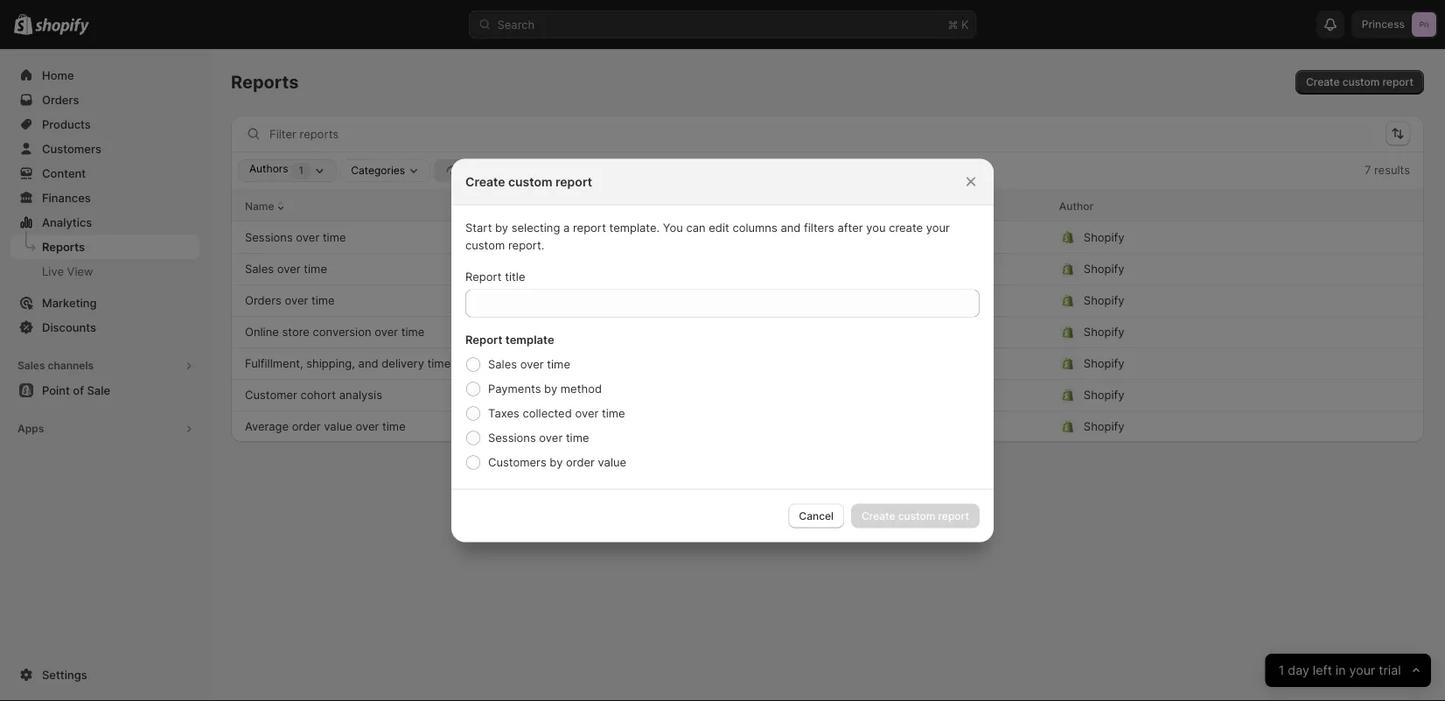 Task type: locate. For each thing, give the bounding box(es) containing it.
shopify for customer cohort analysis
[[1084, 388, 1125, 402]]

results
[[1375, 163, 1411, 176]]

3 row from the top
[[231, 253, 1425, 284]]

report title
[[466, 270, 526, 284]]

1 vertical spatial report
[[466, 333, 503, 347]]

by for payments
[[545, 382, 558, 396]]

by for start
[[495, 221, 509, 235]]

by right start
[[495, 221, 509, 235]]

2 vertical spatial report
[[573, 221, 606, 235]]

order
[[292, 420, 321, 433], [566, 456, 595, 469]]

sessions
[[245, 230, 293, 244], [488, 431, 536, 445]]

0 horizontal spatial sales
[[18, 359, 45, 372]]

2 report from the top
[[466, 333, 503, 347]]

1 horizontal spatial reports
[[231, 71, 299, 93]]

home
[[42, 68, 74, 82]]

1 horizontal spatial and
[[781, 221, 801, 235]]

report inside start by selecting a report template. you can edit columns and filters after you create your custom report.
[[573, 221, 606, 235]]

sales up the orders
[[245, 262, 274, 276]]

0 horizontal spatial create custom report
[[466, 174, 593, 189]]

over up "delivery"
[[375, 325, 398, 339]]

0 horizontal spatial value
[[324, 420, 353, 433]]

5 shopify cell from the top
[[1060, 350, 1369, 378]]

row containing online store conversion over time
[[231, 316, 1425, 347]]

author button
[[1060, 197, 1094, 214]]

sessions over time link
[[245, 228, 346, 246]]

shopify cell for online store conversion over time
[[1060, 318, 1369, 346]]

1 vertical spatial order
[[566, 456, 595, 469]]

1 row from the top
[[231, 190, 1425, 221]]

2 row from the top
[[231, 221, 1425, 253]]

sales inside create custom report dialog
[[488, 358, 517, 371]]

cell for online store conversion over time
[[891, 318, 1046, 346]]

shopify cell
[[1060, 223, 1369, 251], [1060, 255, 1369, 283], [1060, 287, 1369, 315], [1060, 318, 1369, 346], [1060, 350, 1369, 378], [1060, 381, 1369, 409], [1060, 413, 1369, 441]]

time up "delivery"
[[402, 325, 425, 339]]

2 horizontal spatial custom
[[1343, 76, 1381, 88]]

6 row from the top
[[231, 347, 1425, 379]]

1 horizontal spatial order
[[566, 456, 595, 469]]

row containing sales over time
[[231, 253, 1425, 284]]

and
[[781, 221, 801, 235], [358, 357, 379, 370]]

sessions over time up sales over time link
[[245, 230, 346, 244]]

5 shopify from the top
[[1084, 357, 1125, 370]]

0 vertical spatial by
[[495, 221, 509, 235]]

1 horizontal spatial value
[[598, 456, 627, 469]]

0 horizontal spatial sales over time
[[245, 262, 327, 276]]

report for report title
[[466, 270, 502, 284]]

customer
[[245, 388, 298, 402]]

custom
[[1343, 76, 1381, 88], [509, 174, 553, 189], [466, 239, 505, 252]]

sessions over time inside create custom report dialog
[[488, 431, 590, 445]]

customer cohort analysis
[[245, 388, 382, 402]]

1 horizontal spatial create custom report
[[1307, 76, 1414, 88]]

value inside average order value over time link
[[324, 420, 353, 433]]

sales down report template
[[488, 358, 517, 371]]

sales for sales over time link
[[245, 262, 274, 276]]

row
[[231, 190, 1425, 221], [231, 221, 1425, 253], [231, 253, 1425, 284], [231, 284, 1425, 316], [231, 316, 1425, 347], [231, 347, 1425, 379], [231, 379, 1425, 411], [231, 411, 1425, 442]]

author
[[1060, 199, 1094, 212]]

custom inside start by selecting a report template. you can edit columns and filters after you create your custom report.
[[466, 239, 505, 252]]

2 shopify from the top
[[1084, 262, 1125, 276]]

start by selecting a report template. you can edit columns and filters after you create your custom report.
[[466, 221, 951, 252]]

4 shopify cell from the top
[[1060, 318, 1369, 346]]

0 horizontal spatial custom
[[466, 239, 505, 252]]

time up "customers by order value"
[[566, 431, 590, 445]]

1 horizontal spatial sales
[[245, 262, 274, 276]]

your
[[927, 221, 951, 235]]

collected
[[523, 407, 572, 420]]

last viewed button
[[891, 197, 951, 214]]

4 shopify from the top
[[1084, 325, 1125, 339]]

customers by order value
[[488, 456, 627, 469]]

1 vertical spatial create
[[466, 174, 506, 189]]

create
[[1307, 76, 1341, 88], [466, 174, 506, 189]]

1 vertical spatial value
[[598, 456, 627, 469]]

conversion
[[313, 325, 372, 339]]

8 row from the top
[[231, 411, 1425, 442]]

2 horizontal spatial sales
[[488, 358, 517, 371]]

shopify for average order value over time
[[1084, 420, 1125, 433]]

1 horizontal spatial sessions over time
[[488, 431, 590, 445]]

order inside create custom report dialog
[[566, 456, 595, 469]]

start
[[466, 221, 492, 235]]

3 shopify from the top
[[1084, 294, 1125, 307]]

0 vertical spatial value
[[324, 420, 353, 433]]

sales over time up 'orders over time'
[[245, 262, 327, 276]]

0 horizontal spatial sessions over time
[[245, 230, 346, 244]]

6 shopify cell from the top
[[1060, 381, 1369, 409]]

settings link
[[11, 663, 200, 687]]

benchmarks available
[[467, 164, 574, 177]]

0 vertical spatial reports
[[231, 71, 299, 93]]

7 row from the top
[[231, 379, 1425, 411]]

average order value over time link
[[245, 418, 406, 435]]

by for customers
[[550, 456, 563, 469]]

0 horizontal spatial reports
[[42, 240, 85, 253]]

1 vertical spatial sales over time
[[488, 358, 571, 371]]

⌘ k
[[948, 18, 969, 31]]

sales inside 'button'
[[18, 359, 45, 372]]

7 results
[[1365, 163, 1411, 176]]

reports link
[[11, 235, 200, 259]]

report left title
[[466, 270, 502, 284]]

1 vertical spatial create custom report
[[466, 174, 593, 189]]

7 shopify cell from the top
[[1060, 413, 1369, 441]]

sales over time down template
[[488, 358, 571, 371]]

row containing orders over time
[[231, 284, 1425, 316]]

by
[[495, 221, 509, 235], [545, 382, 558, 396], [550, 456, 563, 469]]

live view
[[42, 264, 93, 278]]

create
[[889, 221, 924, 235]]

template.
[[610, 221, 660, 235]]

7 shopify from the top
[[1084, 420, 1125, 433]]

sessions up customers
[[488, 431, 536, 445]]

cell for customer cohort analysis
[[891, 381, 1046, 409]]

0 vertical spatial sales over time
[[245, 262, 327, 276]]

cohort
[[301, 388, 336, 402]]

name
[[245, 199, 274, 212]]

0 horizontal spatial sessions
[[245, 230, 293, 244]]

1 shopify from the top
[[1084, 230, 1125, 244]]

sessions over time down collected
[[488, 431, 590, 445]]

and left the filters
[[781, 221, 801, 235]]

edit
[[709, 221, 730, 235]]

sales left channels
[[18, 359, 45, 372]]

over down method
[[575, 407, 599, 420]]

value down cohort
[[324, 420, 353, 433]]

2 shopify cell from the top
[[1060, 255, 1369, 283]]

0 vertical spatial create
[[1307, 76, 1341, 88]]

shopify cell for average order value over time
[[1060, 413, 1369, 441]]

analysis
[[339, 388, 382, 402]]

order down taxes collected over time
[[566, 456, 595, 469]]

value
[[324, 420, 353, 433], [598, 456, 627, 469]]

by up collected
[[545, 382, 558, 396]]

by right customers
[[550, 456, 563, 469]]

report
[[466, 270, 502, 284], [466, 333, 503, 347]]

1 horizontal spatial create
[[1307, 76, 1341, 88]]

fulfillment,
[[245, 357, 303, 370]]

category
[[723, 199, 769, 212]]

store
[[282, 325, 310, 339]]

live view link
[[11, 259, 200, 284]]

online store conversion over time
[[245, 325, 425, 339]]

online store conversion over time link
[[245, 323, 425, 341]]

sales channels
[[18, 359, 94, 372]]

orders over time
[[245, 294, 335, 307]]

analytics
[[42, 215, 92, 229]]

0 vertical spatial report
[[1383, 76, 1414, 88]]

time down sessions over time link
[[304, 262, 327, 276]]

0 vertical spatial sessions over time
[[245, 230, 346, 244]]

0 horizontal spatial create
[[466, 174, 506, 189]]

reports
[[231, 71, 299, 93], [42, 240, 85, 253]]

create custom report
[[1307, 76, 1414, 88], [466, 174, 593, 189]]

1 horizontal spatial sessions
[[488, 431, 536, 445]]

0 vertical spatial report
[[466, 270, 502, 284]]

1 report from the top
[[466, 270, 502, 284]]

0 vertical spatial and
[[781, 221, 801, 235]]

report left template
[[466, 333, 503, 347]]

k
[[962, 18, 969, 31]]

filters
[[804, 221, 835, 235]]

1 vertical spatial sessions over time
[[488, 431, 590, 445]]

1 vertical spatial custom
[[509, 174, 553, 189]]

by inside start by selecting a report template. you can edit columns and filters after you create your custom report.
[[495, 221, 509, 235]]

5 row from the top
[[231, 316, 1425, 347]]

create custom report inside button
[[1307, 76, 1414, 88]]

shopify cell for sales over time
[[1060, 255, 1369, 283]]

2 vertical spatial by
[[550, 456, 563, 469]]

0 vertical spatial create custom report
[[1307, 76, 1414, 88]]

7
[[1365, 163, 1372, 176]]

order down customer cohort analysis link
[[292, 420, 321, 433]]

1 vertical spatial by
[[545, 382, 558, 396]]

0 horizontal spatial order
[[292, 420, 321, 433]]

sales over time
[[245, 262, 327, 276], [488, 358, 571, 371]]

cell
[[891, 223, 1046, 251], [891, 255, 1046, 283], [723, 287, 877, 315], [891, 287, 1046, 315], [891, 318, 1046, 346], [891, 350, 1046, 378], [891, 381, 1046, 409], [891, 413, 1046, 441]]

6 shopify from the top
[[1084, 388, 1125, 402]]

delivery
[[382, 357, 424, 370]]

sales
[[245, 262, 274, 276], [488, 358, 517, 371], [18, 359, 45, 372]]

sessions down name button
[[245, 230, 293, 244]]

customer cohort analysis link
[[245, 386, 382, 404]]

0 vertical spatial order
[[292, 420, 321, 433]]

1 shopify cell from the top
[[1060, 223, 1369, 251]]

columns
[[733, 221, 778, 235]]

sales inside the list of reports "table"
[[245, 262, 274, 276]]

create inside dialog
[[466, 174, 506, 189]]

list of reports table
[[231, 190, 1425, 442]]

over
[[296, 230, 320, 244], [277, 262, 301, 276], [285, 294, 308, 307], [375, 325, 398, 339], [521, 358, 544, 371], [575, 407, 599, 420], [356, 420, 379, 433], [539, 431, 563, 445]]

and up analysis
[[358, 357, 379, 370]]

cancel button
[[789, 504, 845, 528]]

shopify cell for fulfillment, shipping, and delivery times
[[1060, 350, 1369, 378]]

1 vertical spatial sessions
[[488, 431, 536, 445]]

shopify
[[1084, 230, 1125, 244], [1084, 262, 1125, 276], [1084, 294, 1125, 307], [1084, 325, 1125, 339], [1084, 357, 1125, 370], [1084, 388, 1125, 402], [1084, 420, 1125, 433]]

1 horizontal spatial sales over time
[[488, 358, 571, 371]]

shopify image
[[35, 18, 89, 35]]

0 horizontal spatial and
[[358, 357, 379, 370]]

time up sales over time link
[[323, 230, 346, 244]]

discounts
[[42, 320, 96, 334]]

0 vertical spatial sessions
[[245, 230, 293, 244]]

2 vertical spatial custom
[[466, 239, 505, 252]]

1 vertical spatial reports
[[42, 240, 85, 253]]

1 vertical spatial and
[[358, 357, 379, 370]]

sessions inside create custom report dialog
[[488, 431, 536, 445]]

value down taxes collected over time
[[598, 456, 627, 469]]

0 vertical spatial custom
[[1343, 76, 1381, 88]]

4 row from the top
[[231, 284, 1425, 316]]

row containing customer cohort analysis
[[231, 379, 1425, 411]]

sessions over time inside the list of reports "table"
[[245, 230, 346, 244]]



Task type: describe. For each thing, give the bounding box(es) containing it.
sales for sales channels 'button'
[[18, 359, 45, 372]]

a
[[564, 221, 570, 235]]

1 vertical spatial report
[[556, 174, 593, 189]]

last viewed
[[891, 199, 951, 212]]

create custom report inside dialog
[[466, 174, 593, 189]]

over up sales over time link
[[296, 230, 320, 244]]

report template
[[466, 333, 555, 347]]

viewed
[[916, 199, 951, 212]]

orders over time link
[[245, 292, 335, 309]]

sales over time link
[[245, 260, 327, 278]]

time down "delivery"
[[383, 420, 406, 433]]

you
[[663, 221, 683, 235]]

category button
[[723, 197, 769, 214]]

order inside the list of reports "table"
[[292, 420, 321, 433]]

over down collected
[[539, 431, 563, 445]]

available
[[531, 164, 574, 177]]

name button
[[245, 193, 287, 219]]

fulfillment, shipping, and delivery times
[[245, 357, 457, 370]]

average order value over time
[[245, 420, 406, 433]]

selecting
[[512, 221, 560, 235]]

taxes collected over time
[[488, 407, 626, 420]]

cell for orders over time
[[723, 287, 877, 315]]

shopify for online store conversion over time
[[1084, 325, 1125, 339]]

shipping,
[[307, 357, 355, 370]]

row containing average order value over time
[[231, 411, 1425, 442]]

analytics link
[[11, 210, 200, 235]]

apps
[[18, 422, 44, 435]]

customers
[[488, 456, 547, 469]]

row containing sessions over time
[[231, 221, 1425, 253]]

home link
[[11, 63, 200, 88]]

apps button
[[11, 417, 200, 441]]

live
[[42, 264, 64, 278]]

time down method
[[602, 407, 626, 420]]

report inside button
[[1383, 76, 1414, 88]]

search
[[498, 18, 535, 31]]

payments by method
[[488, 382, 602, 396]]

row containing name
[[231, 190, 1425, 221]]

cell for fulfillment, shipping, and delivery times
[[891, 350, 1046, 378]]

method
[[561, 382, 602, 396]]

channels
[[48, 359, 94, 372]]

⌘
[[948, 18, 959, 31]]

create custom report dialog
[[0, 159, 1446, 542]]

shopify for fulfillment, shipping, and delivery times
[[1084, 357, 1125, 370]]

last
[[891, 199, 913, 212]]

create custom report button
[[1296, 70, 1425, 95]]

taxes
[[488, 407, 520, 420]]

sales channels button
[[11, 354, 200, 378]]

and inside row
[[358, 357, 379, 370]]

over up store
[[285, 294, 308, 307]]

over up 'orders over time'
[[277, 262, 301, 276]]

online
[[245, 325, 279, 339]]

acquisition
[[730, 230, 789, 244]]

value inside create custom report dialog
[[598, 456, 627, 469]]

over down analysis
[[356, 420, 379, 433]]

average
[[245, 420, 289, 433]]

sales over time inside create custom report dialog
[[488, 358, 571, 371]]

sales over time inside the list of reports "table"
[[245, 262, 327, 276]]

custom inside button
[[1343, 76, 1381, 88]]

Report title text field
[[466, 289, 980, 317]]

acquisition cell
[[723, 223, 877, 251]]

after
[[838, 221, 864, 235]]

row containing fulfillment, shipping, and delivery times
[[231, 347, 1425, 379]]

view
[[67, 264, 93, 278]]

benchmarks available button
[[434, 159, 582, 182]]

shopify for sales over time
[[1084, 262, 1125, 276]]

can
[[687, 221, 706, 235]]

time up payments by method
[[547, 358, 571, 371]]

template
[[506, 333, 555, 347]]

orders
[[245, 294, 282, 307]]

and inside start by selecting a report template. you can edit columns and filters after you create your custom report.
[[781, 221, 801, 235]]

cell for sales over time
[[891, 255, 1046, 283]]

sessions inside row
[[245, 230, 293, 244]]

cell for average order value over time
[[891, 413, 1046, 441]]

times
[[428, 357, 457, 370]]

1 horizontal spatial custom
[[509, 174, 553, 189]]

settings
[[42, 668, 87, 681]]

payments
[[488, 382, 541, 396]]

fulfillment, shipping, and delivery times link
[[245, 355, 457, 372]]

report for report template
[[466, 333, 503, 347]]

3 shopify cell from the top
[[1060, 287, 1369, 315]]

benchmarks
[[467, 164, 528, 177]]

you
[[867, 221, 886, 235]]

time up online store conversion over time
[[312, 294, 335, 307]]

create inside button
[[1307, 76, 1341, 88]]

shopify cell for customer cohort analysis
[[1060, 381, 1369, 409]]

title
[[505, 270, 526, 284]]

cancel
[[799, 509, 834, 522]]

discounts link
[[11, 315, 200, 340]]

over down template
[[521, 358, 544, 371]]

report.
[[509, 239, 545, 252]]



Task type: vqa. For each thing, say whether or not it's contained in the screenshot.
report within the button
yes



